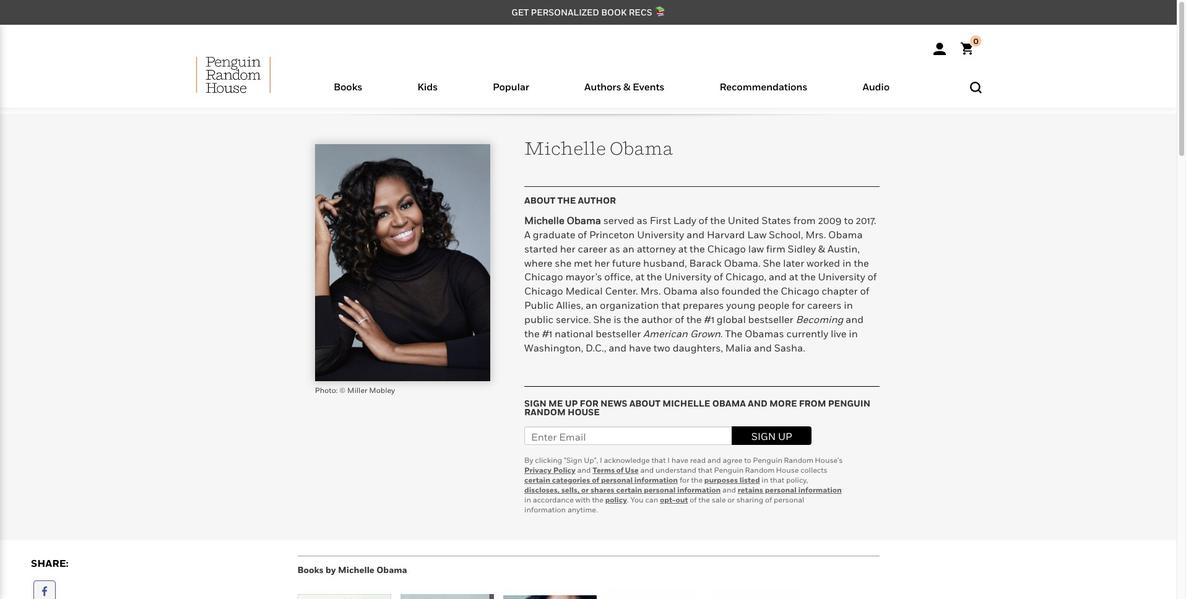 Task type: locate. For each thing, give the bounding box(es) containing it.
opt-
[[660, 496, 676, 505]]

1 horizontal spatial #1
[[704, 313, 715, 326]]

policy
[[554, 466, 576, 475]]

house
[[568, 407, 600, 418]]

of
[[699, 214, 708, 227], [578, 228, 587, 241], [714, 271, 723, 283], [868, 271, 877, 283], [860, 285, 870, 297], [675, 313, 684, 326], [592, 476, 600, 485], [690, 496, 697, 505], [765, 496, 772, 505]]

two
[[654, 342, 671, 354]]

audio link
[[863, 81, 890, 108]]

of right chapter
[[860, 285, 870, 297]]

founded
[[722, 285, 761, 297]]

and down "purposes listed" link
[[723, 486, 736, 495]]

have left two
[[629, 342, 651, 354]]

authors & events
[[585, 81, 665, 93]]

the left the sale
[[699, 496, 710, 505]]

1 horizontal spatial .
[[721, 327, 723, 340]]

washington,
[[525, 342, 584, 354]]

1 horizontal spatial to
[[844, 214, 854, 227]]

an down the medical
[[586, 299, 598, 312]]

she down firm
[[763, 257, 781, 269]]

sign
[[525, 398, 547, 409], [752, 431, 776, 443]]

to inside by clicking "sign up", i acknowledge that i have read and agree to penguin random house's privacy policy and terms of use and understand that penguin random house collects certain categories of personal information for the purposes listed in that policy, discloses, sells, or shares certain personal information and retains personal information in accordance with the policy . you can opt-out
[[744, 456, 752, 465]]

personal down 'retains personal information' link
[[774, 496, 805, 505]]

for
[[792, 299, 805, 312], [580, 398, 599, 409], [680, 476, 690, 485]]

up inside button
[[778, 431, 793, 443]]

michelle up the about the author
[[525, 137, 606, 159]]

0 horizontal spatial to
[[744, 456, 752, 465]]

up right me
[[565, 398, 578, 409]]

1 horizontal spatial bestseller
[[748, 313, 794, 326]]

public
[[525, 313, 554, 326]]

michelle right about
[[663, 398, 711, 409]]

up
[[565, 398, 578, 409], [778, 431, 793, 443]]

1 vertical spatial .
[[627, 496, 629, 505]]

michelle inside sign me up for news about michelle obama and more from penguin random house
[[663, 398, 711, 409]]

of inside by clicking "sign up", i acknowledge that i have read and agree to penguin random house's privacy policy and terms of use and understand that penguin random house collects certain categories of personal information for the purposes listed in that policy, discloses, sells, or shares certain personal information and retains personal information in accordance with the policy . you can opt-out
[[592, 476, 600, 485]]

bestseller inside served as first lady of the united states from 2009 to 2017. a graduate of princeton university and harvard law school, mrs. obama started her career as an attorney at the chicago law firm sidley & austin, where she met her future husband, barack obama. she later worked in the chicago mayor's office, at the university of chicago, and at the university of chicago medical center. mrs. obama also founded the chicago chapter of public allies, an organization that prepares young people for careers in public service. she is the author of the #1 global bestseller
[[748, 313, 794, 326]]

for left news
[[580, 398, 599, 409]]

1 horizontal spatial her
[[595, 257, 610, 269]]

1 vertical spatial &
[[819, 243, 826, 255]]

that up "understand"
[[652, 456, 666, 465]]

sign for sign up
[[752, 431, 776, 443]]

at up husband,
[[678, 243, 688, 255]]

#1 up washington,
[[542, 327, 553, 340]]

she left is
[[594, 313, 612, 326]]

obama
[[610, 137, 673, 159], [567, 214, 601, 227], [829, 228, 863, 241], [664, 285, 698, 297], [713, 398, 746, 409], [377, 565, 407, 576]]

chicago down harvard
[[708, 243, 746, 255]]

1 vertical spatial for
[[580, 398, 599, 409]]

mrs. up sidley
[[806, 228, 826, 241]]

penguin random house's
[[753, 456, 843, 465]]

1 vertical spatial from
[[799, 398, 826, 409]]

0 vertical spatial #1
[[704, 313, 715, 326]]

have up "understand"
[[672, 456, 689, 465]]

personalized
[[531, 7, 599, 17]]

at down future
[[635, 271, 645, 283]]

1 horizontal spatial at
[[678, 243, 688, 255]]

random
[[525, 407, 566, 418]]

1 horizontal spatial mrs.
[[806, 228, 826, 241]]

1 vertical spatial sign
[[752, 431, 776, 443]]

0 vertical spatial mrs.
[[806, 228, 826, 241]]

0 vertical spatial her
[[560, 243, 576, 255]]

0 horizontal spatial or
[[581, 486, 589, 495]]

📚
[[654, 7, 666, 17]]

policy link
[[605, 496, 627, 505]]

& left events
[[624, 81, 631, 93]]

or right the sale
[[728, 496, 735, 505]]

0 vertical spatial up
[[565, 398, 578, 409]]

policy
[[605, 496, 627, 505]]

or inside the of the sale or sharing of personal information anytime.
[[728, 496, 735, 505]]

obama up austin,
[[829, 228, 863, 241]]

that up author
[[662, 299, 681, 312]]

recommendations link
[[720, 81, 808, 108]]

mrs.
[[806, 228, 826, 241], [641, 285, 661, 297]]

i up "understand"
[[668, 456, 670, 465]]

about the author
[[525, 195, 616, 206]]

and down lady
[[687, 228, 705, 241]]

0 horizontal spatial mrs.
[[641, 285, 661, 297]]

1 horizontal spatial for
[[680, 476, 690, 485]]

2 michelle obama from the top
[[525, 214, 604, 227]]

michelle right by at the bottom of page
[[338, 565, 375, 576]]

certain up you
[[617, 486, 642, 495]]

1 horizontal spatial i
[[668, 456, 670, 465]]

united
[[728, 214, 760, 227]]

1 vertical spatial up
[[778, 431, 793, 443]]

sign up
[[752, 431, 793, 443]]

read
[[690, 456, 706, 465]]

career
[[578, 243, 607, 255]]

that down read
[[698, 466, 713, 475]]

mrs. up the organization
[[641, 285, 661, 297]]

future
[[612, 257, 641, 269]]

#1 up grown
[[704, 313, 715, 326]]

and inside and the #1 national bestseller
[[846, 313, 864, 326]]

1 vertical spatial mrs.
[[641, 285, 661, 297]]

and right read
[[708, 456, 721, 465]]

1 vertical spatial books
[[298, 565, 324, 576]]

the
[[558, 195, 576, 206], [711, 214, 726, 227], [690, 243, 705, 255], [854, 257, 869, 269], [647, 271, 662, 283], [801, 271, 816, 283], [763, 285, 779, 297], [624, 313, 639, 326], [687, 313, 702, 326], [525, 327, 540, 340], [691, 476, 703, 485], [592, 496, 604, 505], [699, 496, 710, 505]]

chicago up public
[[525, 285, 563, 297]]

in right live
[[849, 327, 858, 340]]

to up the penguin random house on the right of page
[[744, 456, 752, 465]]

0 horizontal spatial bestseller
[[596, 327, 641, 340]]

&
[[624, 81, 631, 93], [819, 243, 826, 255]]

bestseller down people
[[748, 313, 794, 326]]

michelle obama up author
[[525, 137, 673, 159]]

kids link
[[418, 81, 438, 108]]

to left 2017. at the top of the page
[[844, 214, 854, 227]]

0 horizontal spatial books
[[298, 565, 324, 576]]

as left "first"
[[637, 214, 648, 227]]

sign for sign me up for news about michelle obama and more from penguin random house
[[525, 398, 547, 409]]

. left the
[[721, 327, 723, 340]]

michelle obama up graduate
[[525, 214, 604, 227]]

from inside served as first lady of the united states from 2009 to 2017. a graduate of princeton university and harvard law school, mrs. obama started her career as an attorney at the chicago law firm sidley & austin, where she met her future husband, barack obama. she later worked in the chicago mayor's office, at the university of chicago, and at the university of chicago medical center. mrs. obama also founded the chicago chapter of public allies, an organization that prepares young people for careers in public service. she is the author of the #1 global bestseller
[[794, 214, 816, 227]]

1 horizontal spatial up
[[778, 431, 793, 443]]

for inside served as first lady of the united states from 2009 to 2017. a graduate of princeton university and harvard law school, mrs. obama started her career as an attorney at the chicago law firm sidley & austin, where she met her future husband, barack obama. she later worked in the chicago mayor's office, at the university of chicago, and at the university of chicago medical center. mrs. obama also founded the chicago chapter of public allies, an organization that prepares young people for careers in public service. she is the author of the #1 global bestseller
[[792, 299, 805, 312]]

and up live
[[846, 313, 864, 326]]

of up "shares"
[[592, 476, 600, 485]]

1 vertical spatial have
[[672, 456, 689, 465]]

of right out at the bottom
[[690, 496, 697, 505]]

first
[[650, 214, 671, 227]]

sign left me
[[525, 398, 547, 409]]

the down public
[[525, 327, 540, 340]]

malia
[[726, 342, 752, 354]]

1 vertical spatial #1
[[542, 327, 553, 340]]

0 vertical spatial to
[[844, 214, 854, 227]]

and the #1 national bestseller
[[525, 313, 864, 340]]

and left 'more'
[[748, 398, 768, 409]]

sign up the penguin random house on the right of page
[[752, 431, 776, 443]]

at down 'later'
[[789, 271, 799, 283]]

information down accordance
[[525, 506, 566, 515]]

from right 'more'
[[799, 398, 826, 409]]

a
[[525, 228, 531, 241]]

0 horizontal spatial certain
[[525, 476, 550, 485]]

of up american grown
[[675, 313, 684, 326]]

0 horizontal spatial she
[[594, 313, 612, 326]]

shopping cart image
[[961, 36, 982, 55]]

0 horizontal spatial an
[[586, 299, 598, 312]]

0 vertical spatial have
[[629, 342, 651, 354]]

1 michelle obama from the top
[[525, 137, 673, 159]]

i
[[600, 456, 602, 465], [668, 456, 670, 465]]

information down collects
[[799, 486, 842, 495]]

0 horizontal spatial have
[[629, 342, 651, 354]]

in inside . the obamas currently live in washington, d.c., and have two daughters, malia and sasha.
[[849, 327, 858, 340]]

0 horizontal spatial &
[[624, 81, 631, 93]]

by clicking "sign up", i acknowledge that i have read and agree to penguin random house's privacy policy and terms of use and understand that penguin random house collects certain categories of personal information for the purposes listed in that policy, discloses, sells, or shares certain personal information and retains personal information in accordance with the policy . you can opt-out
[[525, 456, 843, 505]]

kids
[[418, 81, 438, 93]]

sign me up for news about michelle obama and more from penguin random house
[[525, 398, 871, 418]]

chicago down where
[[525, 271, 563, 283]]

organization
[[600, 299, 659, 312]]

personal down policy, in the right bottom of the page
[[765, 486, 797, 495]]

0 horizontal spatial up
[[565, 398, 578, 409]]

. the obamas currently live in washington, d.c., and have two daughters, malia and sasha.
[[525, 327, 858, 354]]

1 horizontal spatial or
[[728, 496, 735, 505]]

from up school,
[[794, 214, 816, 227]]

Enter Email email field
[[525, 427, 732, 446]]

authors
[[585, 81, 621, 93]]

prepares
[[683, 299, 724, 312]]

young
[[727, 299, 756, 312]]

i right up",
[[600, 456, 602, 465]]

the down austin,
[[854, 257, 869, 269]]

the inside the of the sale or sharing of personal information anytime.
[[699, 496, 710, 505]]

by
[[326, 565, 336, 576]]

1 horizontal spatial books
[[334, 81, 362, 93]]

of right lady
[[699, 214, 708, 227]]

0 vertical spatial certain
[[525, 476, 550, 485]]

0 vertical spatial or
[[581, 486, 589, 495]]

her
[[560, 243, 576, 255], [595, 257, 610, 269]]

as
[[637, 214, 648, 227], [610, 243, 620, 255]]

the down the prepares
[[687, 313, 702, 326]]

0 horizontal spatial .
[[627, 496, 629, 505]]

discloses, sells, or shares certain personal information link
[[525, 486, 721, 495]]

up up penguin random house's
[[778, 431, 793, 443]]

2 i from the left
[[668, 456, 670, 465]]

0 vertical spatial for
[[792, 299, 805, 312]]

0 vertical spatial bestseller
[[748, 313, 794, 326]]

search image
[[970, 82, 982, 93]]

have
[[629, 342, 651, 354], [672, 456, 689, 465]]

1 vertical spatial bestseller
[[596, 327, 641, 340]]

1 vertical spatial to
[[744, 456, 752, 465]]

of up career
[[578, 228, 587, 241]]

1 vertical spatial michelle obama
[[525, 214, 604, 227]]

michelle
[[525, 137, 606, 159], [525, 214, 565, 227], [663, 398, 711, 409], [338, 565, 375, 576]]

certain
[[525, 476, 550, 485], [617, 486, 642, 495]]

& up worked
[[819, 243, 826, 255]]

personal down terms of use link at the bottom
[[601, 476, 633, 485]]

for down "understand"
[[680, 476, 690, 485]]

michelle up graduate
[[525, 214, 565, 227]]

with
[[576, 496, 591, 505]]

books
[[334, 81, 362, 93], [298, 565, 324, 576]]

0 vertical spatial &
[[624, 81, 631, 93]]

an up future
[[623, 243, 635, 255]]

books link
[[334, 81, 362, 108]]

personal up can
[[644, 486, 676, 495]]

0 horizontal spatial for
[[580, 398, 599, 409]]

1 horizontal spatial &
[[819, 243, 826, 255]]

0 vertical spatial sign
[[525, 398, 547, 409]]

0 vertical spatial from
[[794, 214, 816, 227]]

chicago,
[[726, 271, 767, 283]]

books inside popup button
[[334, 81, 362, 93]]

accordance
[[533, 496, 574, 505]]

.
[[721, 327, 723, 340], [627, 496, 629, 505]]

0 horizontal spatial i
[[600, 456, 602, 465]]

school,
[[769, 228, 804, 241]]

. inside by clicking "sign up", i acknowledge that i have read and agree to penguin random house's privacy policy and terms of use and understand that penguin random house collects certain categories of personal information for the purposes listed in that policy, discloses, sells, or shares certain personal information and retains personal information in accordance with the policy . you can opt-out
[[627, 496, 629, 505]]

certain down privacy at the left bottom of page
[[525, 476, 550, 485]]

the right about
[[558, 195, 576, 206]]

information inside the of the sale or sharing of personal information anytime.
[[525, 506, 566, 515]]

1 horizontal spatial as
[[637, 214, 648, 227]]

her down career
[[595, 257, 610, 269]]

0 horizontal spatial #1
[[542, 327, 553, 340]]

terms of use link
[[593, 466, 639, 475]]

0 horizontal spatial as
[[610, 243, 620, 255]]

the up people
[[763, 285, 779, 297]]

0 vertical spatial as
[[637, 214, 648, 227]]

authors & events button
[[557, 78, 692, 108]]

sign inside button
[[752, 431, 776, 443]]

#1
[[704, 313, 715, 326], [542, 327, 553, 340]]

collects
[[801, 466, 828, 475]]

sign in image
[[934, 43, 946, 55]]

2 vertical spatial for
[[680, 476, 690, 485]]

0 vertical spatial books
[[334, 81, 362, 93]]

1 horizontal spatial have
[[672, 456, 689, 465]]

1 horizontal spatial she
[[763, 257, 781, 269]]

2 horizontal spatial for
[[792, 299, 805, 312]]

0 vertical spatial michelle obama
[[525, 137, 673, 159]]

or up the with
[[581, 486, 589, 495]]

0 horizontal spatial sign
[[525, 398, 547, 409]]

from inside sign me up for news about michelle obama and more from penguin random house
[[799, 398, 826, 409]]

for right people
[[792, 299, 805, 312]]

personal inside the of the sale or sharing of personal information anytime.
[[774, 496, 805, 505]]

0 vertical spatial .
[[721, 327, 723, 340]]

recommendations button
[[692, 78, 835, 108]]

discloses,
[[525, 486, 560, 495]]

1 vertical spatial or
[[728, 496, 735, 505]]

in down discloses, in the left of the page
[[525, 496, 531, 505]]

obama up sign up button
[[713, 398, 746, 409]]

and
[[687, 228, 705, 241], [769, 271, 787, 283], [846, 313, 864, 326], [609, 342, 627, 354], [754, 342, 772, 354], [748, 398, 768, 409], [708, 456, 721, 465], [578, 466, 591, 475], [641, 466, 654, 475], [723, 486, 736, 495]]

0 vertical spatial an
[[623, 243, 635, 255]]

1 horizontal spatial sign
[[752, 431, 776, 443]]

. left you
[[627, 496, 629, 505]]

1 horizontal spatial certain
[[617, 486, 642, 495]]

university down "first"
[[637, 228, 685, 241]]

national
[[555, 327, 594, 340]]

firm
[[767, 243, 786, 255]]

people
[[758, 299, 790, 312]]

and inside sign me up for news about michelle obama and more from penguin random house
[[748, 398, 768, 409]]

as down "princeton"
[[610, 243, 620, 255]]

the right is
[[624, 313, 639, 326]]

sign inside sign me up for news about michelle obama and more from penguin random house
[[525, 398, 547, 409]]

her up she
[[560, 243, 576, 255]]



Task type: vqa. For each thing, say whether or not it's contained in the screenshot.
the leftmost bestseller
yes



Task type: describe. For each thing, give the bounding box(es) containing it.
the down "shares"
[[592, 496, 604, 505]]

1 vertical spatial her
[[595, 257, 610, 269]]

she
[[555, 257, 572, 269]]

in down chapter
[[844, 299, 853, 312]]

purposes listed link
[[705, 476, 760, 485]]

obama right by at the bottom of page
[[377, 565, 407, 576]]

get personalized book recs 📚
[[512, 7, 666, 17]]

and down up",
[[578, 466, 591, 475]]

books for books by michelle obama
[[298, 565, 324, 576]]

for inside sign me up for news about michelle obama and more from penguin random house
[[580, 398, 599, 409]]

"sign
[[564, 456, 582, 465]]

1 vertical spatial as
[[610, 243, 620, 255]]

get
[[512, 7, 529, 17]]

obamas
[[745, 327, 784, 340]]

served as first lady of the united states from 2009 to 2017. a graduate of princeton university and harvard law school, mrs. obama started her career as an attorney at the chicago law firm sidley & austin, where she met her future husband, barack obama. she later worked in the chicago mayor's office, at the university of chicago, and at the university of chicago medical center. mrs. obama also founded the chicago chapter of public allies, an organization that prepares young people for careers in public service. she is the author of the #1 global bestseller
[[525, 214, 877, 326]]

states
[[762, 214, 791, 227]]

recommendations
[[720, 81, 808, 93]]

mayor's
[[566, 271, 602, 283]]

anytime.
[[568, 506, 598, 515]]

more
[[770, 398, 797, 409]]

and down acknowledge
[[641, 466, 654, 475]]

served
[[604, 214, 635, 227]]

& inside served as first lady of the united states from 2009 to 2017. a graduate of princeton university and harvard law school, mrs. obama started her career as an attorney at the chicago law firm sidley & austin, where she met her future husband, barack obama. she later worked in the chicago mayor's office, at the university of chicago, and at the university of chicago medical center. mrs. obama also founded the chicago chapter of public allies, an organization that prepares young people for careers in public service. she is the author of the #1 global bestseller
[[819, 243, 826, 255]]

penguin
[[828, 398, 871, 409]]

the down husband,
[[647, 271, 662, 283]]

have inside . the obamas currently live in washington, d.c., and have two daughters, malia and sasha.
[[629, 342, 651, 354]]

about
[[630, 398, 661, 409]]

1 vertical spatial an
[[586, 299, 598, 312]]

facebook image
[[41, 587, 47, 598]]

photo:
[[315, 386, 338, 395]]

started
[[525, 243, 558, 255]]

1 i from the left
[[600, 456, 602, 465]]

books button
[[306, 78, 390, 108]]

obama inside sign me up for news about michelle obama and more from penguin random house
[[713, 398, 746, 409]]

met
[[574, 257, 592, 269]]

out
[[676, 496, 688, 505]]

author
[[642, 313, 673, 326]]

lady
[[674, 214, 697, 227]]

office,
[[605, 271, 633, 283]]

main navigation element
[[166, 56, 1012, 108]]

me
[[549, 398, 563, 409]]

events
[[633, 81, 665, 93]]

and right d.c.,
[[609, 342, 627, 354]]

certain categories of personal information link
[[525, 476, 678, 485]]

book
[[601, 7, 627, 17]]

photo of michelle obama image
[[315, 144, 491, 382]]

university up chapter
[[818, 271, 866, 283]]

service.
[[556, 313, 591, 326]]

about
[[525, 195, 556, 206]]

or inside by clicking "sign up", i acknowledge that i have read and agree to penguin random house's privacy policy and terms of use and understand that penguin random house collects certain categories of personal information for the purposes listed in that policy, discloses, sells, or shares certain personal information and retains personal information in accordance with the policy . you can opt-out
[[581, 486, 589, 495]]

and down obamas
[[754, 342, 772, 354]]

0 vertical spatial she
[[763, 257, 781, 269]]

american grown
[[644, 327, 721, 340]]

harvard
[[707, 228, 745, 241]]

share:
[[31, 558, 69, 570]]

books by michelle obama
[[298, 565, 407, 576]]

popular button
[[465, 78, 557, 108]]

sharing
[[737, 496, 764, 505]]

the up harvard
[[711, 214, 726, 227]]

penguin random house image
[[196, 56, 270, 94]]

information up out at the bottom
[[678, 486, 721, 495]]

2017.
[[856, 214, 877, 227]]

university down barack at right top
[[665, 271, 712, 283]]

of down 2017. at the top of the page
[[868, 271, 877, 283]]

law
[[748, 228, 767, 241]]

1 vertical spatial she
[[594, 313, 612, 326]]

for inside by clicking "sign up", i acknowledge that i have read and agree to penguin random house's privacy policy and terms of use and understand that penguin random house collects certain categories of personal information for the purposes listed in that policy, discloses, sells, or shares certain personal information and retains personal information in accordance with the policy . you can opt-out
[[680, 476, 690, 485]]

that up 'retains personal information' link
[[770, 476, 785, 485]]

in down the penguin random house on the right of page
[[762, 476, 769, 485]]

agree
[[723, 456, 743, 465]]

of the sale or sharing of personal information anytime.
[[525, 496, 805, 515]]

obama.
[[724, 257, 761, 269]]

also
[[700, 285, 720, 297]]

1 vertical spatial certain
[[617, 486, 642, 495]]

#1 inside served as first lady of the united states from 2009 to 2017. a graduate of princeton university and harvard law school, mrs. obama started her career as an attorney at the chicago law firm sidley & austin, where she met her future husband, barack obama. she later worked in the chicago mayor's office, at the university of chicago, and at the university of chicago medical center. mrs. obama also founded the chicago chapter of public allies, an organization that prepares young people for careers in public service. she is the author of the #1 global bestseller
[[704, 313, 715, 326]]

the up barack at right top
[[690, 243, 705, 255]]

retains
[[738, 486, 764, 495]]

chapter
[[822, 285, 858, 297]]

the inside and the #1 national bestseller
[[525, 327, 540, 340]]

information up can
[[635, 476, 678, 485]]

allies,
[[556, 299, 584, 312]]

obama down "authors & events" link
[[610, 137, 673, 159]]

live
[[831, 327, 847, 340]]

barack
[[690, 257, 722, 269]]

obama up the prepares
[[664, 285, 698, 297]]

recs
[[629, 7, 652, 17]]

1 horizontal spatial an
[[623, 243, 635, 255]]

understand
[[656, 466, 697, 475]]

privacy
[[525, 466, 552, 475]]

acknowledge
[[604, 456, 650, 465]]

sale
[[712, 496, 726, 505]]

of right sharing
[[765, 496, 772, 505]]

listed
[[740, 476, 760, 485]]

get personalized book recs 📚 link
[[512, 7, 666, 17]]

daughters,
[[673, 342, 723, 354]]

penguin random house
[[714, 466, 799, 475]]

in down austin,
[[843, 257, 852, 269]]

popular
[[493, 81, 529, 93]]

. inside . the obamas currently live in washington, d.c., and have two daughters, malia and sasha.
[[721, 327, 723, 340]]

& inside "authors & events" link
[[624, 81, 631, 93]]

by
[[525, 456, 533, 465]]

2009
[[818, 214, 842, 227]]

careers
[[808, 299, 842, 312]]

up",
[[584, 456, 598, 465]]

to inside served as first lady of the united states from 2009 to 2017. a graduate of princeton university and harvard law school, mrs. obama started her career as an attorney at the chicago law firm sidley & austin, where she met her future husband, barack obama. she later worked in the chicago mayor's office, at the university of chicago, and at the university of chicago medical center. mrs. obama also founded the chicago chapter of public allies, an organization that prepares young people for careers in public service. she is the author of the #1 global bestseller
[[844, 214, 854, 227]]

0 horizontal spatial her
[[560, 243, 576, 255]]

and down 'later'
[[769, 271, 787, 283]]

chicago up careers
[[781, 285, 820, 297]]

books for books
[[334, 81, 362, 93]]

up inside sign me up for news about michelle obama and more from penguin random house
[[565, 398, 578, 409]]

terms of use
[[593, 466, 639, 475]]

shares
[[591, 486, 615, 495]]

worked
[[807, 257, 840, 269]]

kids button
[[390, 78, 465, 108]]

obama down author
[[567, 214, 601, 227]]

purposes
[[705, 476, 738, 485]]

husband,
[[643, 257, 687, 269]]

later
[[783, 257, 805, 269]]

2 horizontal spatial at
[[789, 271, 799, 283]]

privacy policy link
[[525, 466, 576, 475]]

that inside served as first lady of the united states from 2009 to 2017. a graduate of princeton university and harvard law school, mrs. obama started her career as an attorney at the chicago law firm sidley & austin, where she met her future husband, barack obama. she later worked in the chicago mayor's office, at the university of chicago, and at the university of chicago medical center. mrs. obama also founded the chicago chapter of public allies, an organization that prepares young people for careers in public service. she is the author of the #1 global bestseller
[[662, 299, 681, 312]]

the down 'later'
[[801, 271, 816, 283]]

the down read
[[691, 476, 703, 485]]

miller
[[347, 386, 368, 395]]

#1 inside and the #1 national bestseller
[[542, 327, 553, 340]]

sasha.
[[775, 342, 806, 354]]

authors & events link
[[585, 81, 665, 108]]

bestseller inside and the #1 national bestseller
[[596, 327, 641, 340]]

grown
[[690, 327, 721, 340]]

have inside by clicking "sign up", i acknowledge that i have read and agree to penguin random house's privacy policy and terms of use and understand that penguin random house collects certain categories of personal information for the purposes listed in that policy, discloses, sells, or shares certain personal information and retains personal information in accordance with the policy . you can opt-out
[[672, 456, 689, 465]]

policy,
[[786, 476, 809, 485]]

of up "also"
[[714, 271, 723, 283]]

where
[[525, 257, 553, 269]]

0 horizontal spatial at
[[635, 271, 645, 283]]



